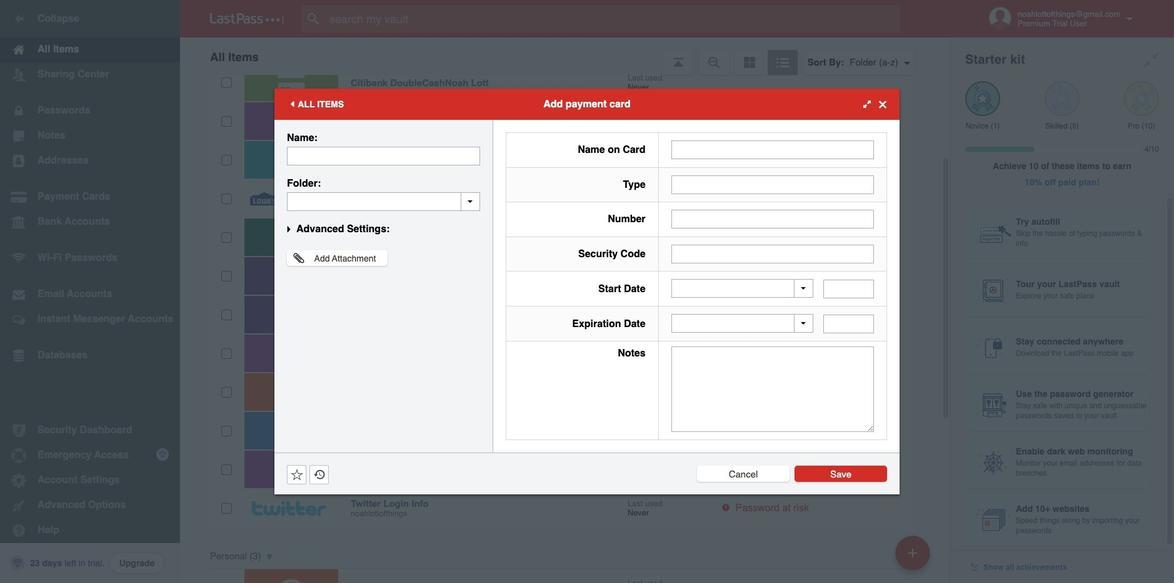 Task type: locate. For each thing, give the bounding box(es) containing it.
main navigation navigation
[[0, 0, 180, 584]]

vault options navigation
[[180, 38, 950, 75]]

None text field
[[823, 315, 874, 334]]

dialog
[[274, 89, 900, 495]]

None text field
[[671, 141, 874, 160], [287, 147, 480, 166], [671, 176, 874, 194], [287, 193, 480, 211], [671, 210, 874, 229], [671, 245, 874, 264], [823, 280, 874, 299], [671, 347, 874, 433], [671, 141, 874, 160], [287, 147, 480, 166], [671, 176, 874, 194], [287, 193, 480, 211], [671, 210, 874, 229], [671, 245, 874, 264], [823, 280, 874, 299], [671, 347, 874, 433]]



Task type: describe. For each thing, give the bounding box(es) containing it.
Search search field
[[301, 5, 925, 33]]

new item image
[[908, 549, 917, 558]]

search my vault text field
[[301, 5, 925, 33]]

new item navigation
[[891, 533, 938, 584]]

lastpass image
[[210, 13, 284, 24]]



Task type: vqa. For each thing, say whether or not it's contained in the screenshot.
New item element
no



